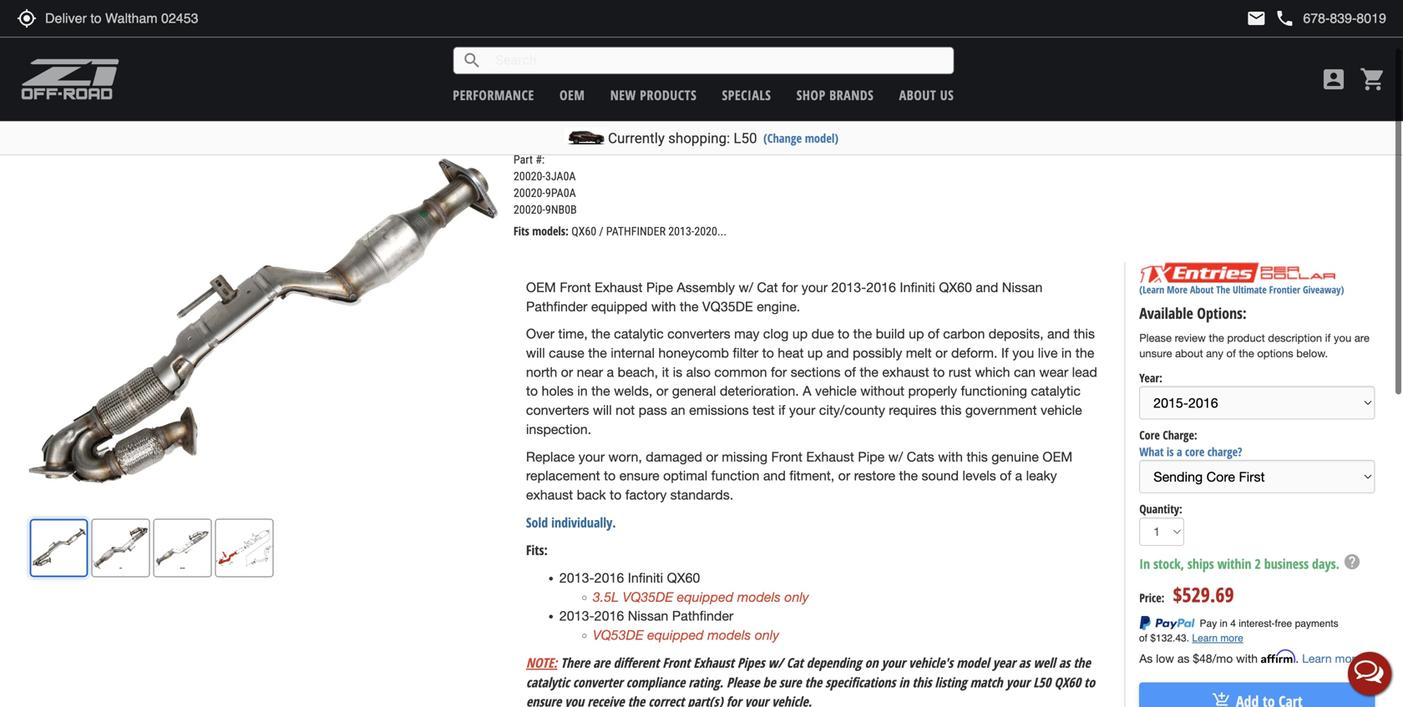 Task type: locate. For each thing, give the bounding box(es) containing it.
mail phone
[[1246, 8, 1295, 28]]

0 vertical spatial ensure
[[619, 468, 660, 484]]

product
[[1227, 332, 1265, 344]]

ensure inside there are different front exhaust pipes w/ cat depending on your vehicle's model year as well as the catalytic converter compliance rating. please be sure the specifications in this listing match your l50 qx60 to ensure you receive the correct part(s) for your vehicle.
[[526, 693, 561, 707]]

1 vertical spatial pathfinder
[[672, 609, 734, 624]]

vq53de
[[593, 627, 644, 643]]

your down year
[[1006, 673, 1030, 691]]

in inside there are different front exhaust pipes w/ cat depending on your vehicle's model year as well as the catalytic converter compliance rating. please be sure the specifications in this listing match your l50 qx60 to ensure you receive the correct part(s) for your vehicle.
[[899, 673, 909, 691]]

0 horizontal spatial l50
[[734, 130, 757, 147]]

you inside over time, the catalytic converters may clog up due to the build up of carbon deposits, and this will cause the internal honeycomb filter to heat up and possibly melt or deform. if you live in the north or near a beach, it is also common for sections of the exhaust to rust which can wear lead to holes in the welds, or general deterioration. a vehicle without properly functioning catalytic converters will not pass an emissions test if your city/county requires this government vehicle inspection.
[[1012, 345, 1034, 361]]

w/ left cats
[[888, 449, 903, 465]]

1 vertical spatial only
[[755, 627, 779, 643]]

0 vertical spatial vq35de
[[1086, 96, 1151, 126]]

your inside over time, the catalytic converters may clog up due to the build up of carbon deposits, and this will cause the internal honeycomb filter to heat up and possibly melt or deform. if you live in the north or near a beach, it is also common for sections of the exhaust to rust which can wear lead to holes in the welds, or general deterioration. a vehicle without properly functioning catalytic converters will not pass an emissions test if your city/county requires this government vehicle inspection.
[[789, 403, 815, 418]]

oem link
[[560, 86, 585, 104]]

replace your worn, damaged or missing front exhaust pipe w/ cats with this genuine oem replacement to ensure optimal function and fitment, or restore the sound levels of a leaky exhaust back to factory standards.
[[526, 449, 1073, 503]]

0 vertical spatial 20020-
[[514, 170, 545, 183]]

.
[[1296, 652, 1299, 666]]

oem up nissan link
[[514, 96, 553, 126]]

0 horizontal spatial exhaust
[[526, 487, 573, 503]]

oem inside oem front exhaust pipe assembly w/ cat for your 2013-2016 infiniti qx60 and nissan pathfinder equipped with the vq35de engine.
[[526, 280, 556, 295]]

infiniti for 2009-2015 infiniti qx60
[[64, 68, 95, 83]]

specifications
[[825, 673, 896, 691]]

0 horizontal spatial infiniti
[[64, 68, 95, 83]]

your left worn, on the left of page
[[579, 449, 605, 465]]

you right if
[[1012, 345, 1034, 361]]

vq35de right -
[[1086, 96, 1151, 126]]

1 horizontal spatial nissan
[[628, 609, 668, 624]]

infiniti right 2015
[[64, 68, 95, 83]]

1 horizontal spatial pipe
[[858, 449, 885, 465]]

1 horizontal spatial l50
[[1033, 673, 1051, 691]]

properly
[[908, 384, 957, 399]]

fits
[[514, 223, 529, 239]]

1 horizontal spatial exhaust
[[882, 364, 929, 380]]

cat up "engine."
[[757, 280, 778, 295]]

l50
[[734, 130, 757, 147], [1033, 673, 1051, 691]]

the inside replace your worn, damaged or missing front exhaust pipe w/ cats with this genuine oem replacement to ensure optimal function and fitment, or restore the sound levels of a leaky exhaust back to factory standards.
[[899, 468, 918, 484]]

catalytic down note:
[[526, 673, 570, 691]]

for up "engine."
[[782, 280, 798, 295]]

what
[[1139, 444, 1164, 460]]

only up depending
[[785, 589, 809, 605]]

the down compliance
[[628, 693, 645, 707]]

1 vertical spatial are
[[593, 654, 610, 672]]

0 vertical spatial l50
[[734, 130, 757, 147]]

cats
[[907, 449, 934, 465]]

0 vertical spatial vehicle
[[815, 384, 857, 399]]

in down vehicle's
[[899, 673, 909, 691]]

exhaust up fitment,
[[806, 449, 854, 465]]

z1 motorsports logo image
[[21, 58, 120, 100]]

pipe down pathfinder in the left top of the page
[[646, 280, 673, 295]]

1 horizontal spatial only
[[785, 589, 809, 605]]

frontier
[[1269, 283, 1300, 296]]

your down be
[[745, 693, 769, 707]]

1 horizontal spatial will
[[593, 403, 612, 418]]

listing
[[935, 673, 967, 691]]

for
[[782, 280, 798, 295], [771, 364, 787, 380], [726, 693, 741, 707]]

as right well
[[1059, 654, 1070, 672]]

2 horizontal spatial w/
[[888, 449, 903, 465]]

0 vertical spatial equipped
[[591, 299, 648, 314]]

honeycomb
[[658, 345, 729, 361]]

2 vertical spatial vq35de
[[623, 589, 673, 605]]

is right what
[[1167, 444, 1174, 460]]

stock,
[[1153, 555, 1184, 573]]

0 vertical spatial will
[[526, 345, 545, 361]]

1 vertical spatial infiniti
[[900, 280, 935, 295]]

up up melt at the right of page
[[909, 326, 924, 342]]

pipe left us
[[890, 96, 926, 126]]

ensure up factory
[[619, 468, 660, 484]]

of right "any"
[[1227, 347, 1236, 360]]

assembly inside oem '13-'16 qx60/pathfinder front exhaust pipe assembly w/cat - vq35de nissan part #: 20020-3ja0a 20020-9pa0a 20020-9nb0b fits models: qx60 / pathfinder 2013-2020...
[[931, 96, 1012, 126]]

specials link
[[722, 86, 771, 104]]

options:
[[1197, 303, 1247, 324]]

or up function
[[706, 449, 718, 465]]

1 vertical spatial converters
[[526, 403, 589, 418]]

a left core
[[1177, 444, 1182, 460]]

1 vertical spatial with
[[938, 449, 963, 465]]

2 horizontal spatial infiniti
[[900, 280, 935, 295]]

2 horizontal spatial vq35de
[[1086, 96, 1151, 126]]

or down it
[[656, 384, 668, 399]]

with up sound
[[938, 449, 963, 465]]

0 vertical spatial pipe
[[890, 96, 926, 126]]

an
[[671, 403, 685, 418]]

the right well
[[1073, 654, 1091, 672]]

and inside oem front exhaust pipe assembly w/ cat for your 2013-2016 infiniti qx60 and nissan pathfinder equipped with the vq35de engine.
[[976, 280, 998, 295]]

with inside as low as $48 /mo with affirm . learn more
[[1236, 652, 1258, 666]]

you right description
[[1334, 332, 1352, 344]]

also
[[686, 364, 711, 380]]

of
[[928, 326, 939, 342], [1227, 347, 1236, 360], [844, 364, 856, 380], [1000, 468, 1012, 484]]

your inside oem front exhaust pipe assembly w/ cat for your 2013-2016 infiniti qx60 and nissan pathfinder equipped with the vq35de engine.
[[802, 280, 828, 295]]

please inside there are different front exhaust pipes w/ cat depending on your vehicle's model year as well as the catalytic converter compliance rating. please be sure the specifications in this listing match your l50 qx60 to ensure you receive the correct part(s) for your vehicle.
[[727, 673, 760, 691]]

converters up honeycomb
[[667, 326, 731, 342]]

w/
[[739, 280, 753, 295], [888, 449, 903, 465], [768, 654, 783, 672]]

ensure down note:
[[526, 693, 561, 707]]

0 vertical spatial 2016
[[866, 280, 896, 295]]

exhaust inside oem '13-'16 qx60/pathfinder front exhaust pipe assembly w/cat - vq35de nissan part #: 20020-3ja0a 20020-9pa0a 20020-9nb0b fits models: qx60 / pathfinder 2013-2020...
[[818, 96, 884, 126]]

/mo
[[1212, 652, 1233, 666]]

vq35de inside oem front exhaust pipe assembly w/ cat for your 2013-2016 infiniti qx60 and nissan pathfinder equipped with the vq35de engine.
[[702, 299, 753, 314]]

your up "due"
[[802, 280, 828, 295]]

0 vertical spatial if
[[1325, 332, 1331, 344]]

1 vertical spatial nissan
[[1002, 280, 1043, 295]]

learn more link
[[1302, 652, 1362, 666]]

oem inside oem '13-'16 qx60/pathfinder front exhaust pipe assembly w/cat - vq35de nissan part #: 20020-3ja0a 20020-9pa0a 20020-9nb0b fits models: qx60 / pathfinder 2013-2020...
[[514, 96, 553, 126]]

ships
[[1188, 555, 1214, 573]]

1 vertical spatial vehicle
[[1041, 403, 1082, 418]]

build
[[876, 326, 905, 342]]

2 vertical spatial with
[[1236, 652, 1258, 666]]

2 vertical spatial in
[[899, 673, 909, 691]]

your down a
[[789, 403, 815, 418]]

2 vertical spatial 2016
[[594, 609, 624, 624]]

are inside there are different front exhaust pipes w/ cat depending on your vehicle's model year as well as the catalytic converter compliance rating. please be sure the specifications in this listing match your l50 qx60 to ensure you receive the correct part(s) for your vehicle.
[[593, 654, 610, 672]]

catalytic down wear
[[1031, 384, 1081, 399]]

2013- right pathfinder in the left top of the page
[[668, 225, 694, 238]]

0 horizontal spatial are
[[593, 654, 610, 672]]

infiniti up vq53de
[[628, 570, 663, 586]]

assembly inside oem front exhaust pipe assembly w/ cat for your 2013-2016 infiniti qx60 and nissan pathfinder equipped with the vq35de engine.
[[677, 280, 735, 295]]

equipped
[[591, 299, 648, 314], [677, 589, 734, 605], [647, 627, 704, 643]]

l50 inside there are different front exhaust pipes w/ cat depending on your vehicle's model year as well as the catalytic converter compliance rating. please be sure the specifications in this listing match your l50 qx60 to ensure you receive the correct part(s) for your vehicle.
[[1033, 673, 1051, 691]]

it
[[662, 364, 669, 380]]

1 horizontal spatial catalytic
[[614, 326, 664, 342]]

will left not at the bottom left
[[593, 403, 612, 418]]

if
[[1001, 345, 1009, 361]]

front inside oem '13-'16 qx60/pathfinder front exhaust pipe assembly w/cat - vq35de nissan part #: 20020-3ja0a 20020-9pa0a 20020-9nb0b fits models: qx60 / pathfinder 2013-2020...
[[768, 96, 813, 126]]

1 vertical spatial in
[[577, 384, 588, 399]]

equipped inside oem front exhaust pipe assembly w/ cat for your 2013-2016 infiniti qx60 and nissan pathfinder equipped with the vq35de engine.
[[591, 299, 648, 314]]

1 horizontal spatial assembly
[[931, 96, 1012, 126]]

infiniti inside oem front exhaust pipe assembly w/ cat for your 2013-2016 infiniti qx60 and nissan pathfinder equipped with the vq35de engine.
[[900, 280, 935, 295]]

l50 down well
[[1033, 673, 1051, 691]]

cat inside oem front exhaust pipe assembly w/ cat for your 2013-2016 infiniti qx60 and nissan pathfinder equipped with the vq35de engine.
[[757, 280, 778, 295]]

price: $529.69
[[1139, 581, 1234, 608]]

w/ inside replace your worn, damaged or missing front exhaust pipe w/ cats with this genuine oem replacement to ensure optimal function and fitment, or restore the sound levels of a leaky exhaust back to factory standards.
[[888, 449, 903, 465]]

0 vertical spatial converters
[[667, 326, 731, 342]]

will down over
[[526, 345, 545, 361]]

models
[[737, 589, 781, 605], [708, 627, 751, 643]]

nissan up vq53de
[[628, 609, 668, 624]]

2 vertical spatial 20020-
[[514, 203, 545, 217]]

0 vertical spatial a
[[607, 364, 614, 380]]

deposits,
[[989, 326, 1044, 342]]

2 vertical spatial w/
[[768, 654, 783, 672]]

of inside the (learn more about the ultimate frontier giveaway) available options: please review the product description if you are unsure about any of the options below.
[[1227, 347, 1236, 360]]

1 vertical spatial for
[[771, 364, 787, 380]]

as inside as low as $48 /mo with affirm . learn more
[[1178, 652, 1190, 666]]

core
[[1185, 444, 1205, 460]]

0 vertical spatial nissan
[[546, 130, 577, 146]]

with inside replace your worn, damaged or missing front exhaust pipe w/ cats with this genuine oem replacement to ensure optimal function and fitment, or restore the sound levels of a leaky exhaust back to factory standards.
[[938, 449, 963, 465]]

0 horizontal spatial a
[[607, 364, 614, 380]]

2013- up "due"
[[832, 280, 866, 295]]

below.
[[1296, 347, 1328, 360]]

2 horizontal spatial catalytic
[[1031, 384, 1081, 399]]

may
[[734, 326, 760, 342]]

deterioration.
[[720, 384, 799, 399]]

of down genuine
[[1000, 468, 1012, 484]]

0 horizontal spatial you
[[565, 693, 584, 707]]

1 vertical spatial if
[[779, 403, 785, 418]]

pathfinder up rating.
[[672, 609, 734, 624]]

only up pipes
[[755, 627, 779, 643]]

1 horizontal spatial pathfinder
[[672, 609, 734, 624]]

1 vertical spatial is
[[1167, 444, 1174, 460]]

this down vehicle's
[[912, 673, 932, 691]]

filter
[[733, 345, 758, 361]]

a right near
[[607, 364, 614, 380]]

1 horizontal spatial you
[[1012, 345, 1034, 361]]

'13-
[[558, 96, 590, 126]]

nissan inside oem '13-'16 qx60/pathfinder front exhaust pipe assembly w/cat - vq35de nissan part #: 20020-3ja0a 20020-9pa0a 20020-9nb0b fits models: qx60 / pathfinder 2013-2020...
[[546, 130, 577, 146]]

exhaust down the 'replacement'
[[526, 487, 573, 503]]

pipe inside oem front exhaust pipe assembly w/ cat for your 2013-2016 infiniti qx60 and nissan pathfinder equipped with the vq35de engine.
[[646, 280, 673, 295]]

days.
[[1312, 555, 1340, 573]]

vehicle up the city/county on the bottom
[[815, 384, 857, 399]]

front up compliance
[[662, 654, 690, 672]]

note:
[[526, 654, 557, 672]]

qx60 inside there are different front exhaust pipes w/ cat depending on your vehicle's model year as well as the catalytic converter compliance rating. please be sure the specifications in this listing match your l50 qx60 to ensure you receive the correct part(s) for your vehicle.
[[1054, 673, 1081, 691]]

2016 up '3.5l'
[[594, 570, 624, 586]]

replacement
[[526, 468, 600, 484]]

sold
[[526, 513, 548, 531]]

year
[[993, 654, 1016, 672]]

converters down holes
[[526, 403, 589, 418]]

0 vertical spatial about
[[899, 86, 936, 104]]

oem for oem front exhaust pipe assembly w/ cat for your 2013-2016 infiniti qx60 and nissan pathfinder equipped with the vq35de engine.
[[526, 280, 556, 295]]

2 vertical spatial infiniti
[[628, 570, 663, 586]]

w/ inside oem front exhaust pipe assembly w/ cat for your 2013-2016 infiniti qx60 and nissan pathfinder equipped with the vq35de engine.
[[739, 280, 753, 295]]

0 horizontal spatial nissan
[[546, 130, 577, 146]]

1 vertical spatial ensure
[[526, 693, 561, 707]]

over
[[526, 326, 555, 342]]

be
[[763, 673, 776, 691]]

2 vertical spatial pipe
[[858, 449, 885, 465]]

1 horizontal spatial if
[[1325, 332, 1331, 344]]

20020-
[[514, 170, 545, 183], [514, 186, 545, 200], [514, 203, 545, 217]]

rust
[[949, 364, 971, 380]]

2 vertical spatial a
[[1015, 468, 1022, 484]]

0 horizontal spatial assembly
[[677, 280, 735, 295]]

oem for oem
[[560, 86, 585, 104]]

you down converter
[[565, 693, 584, 707]]

front up fitment,
[[771, 449, 803, 465]]

0 horizontal spatial pathfinder
[[526, 299, 587, 314]]

individually.
[[551, 513, 616, 531]]

cat
[[757, 280, 778, 295], [786, 654, 803, 672]]

please
[[1139, 332, 1172, 344], [727, 673, 760, 691]]

the
[[680, 299, 699, 314], [591, 326, 610, 342], [853, 326, 872, 342], [1209, 332, 1224, 344], [588, 345, 607, 361], [1076, 345, 1094, 361], [1239, 347, 1254, 360], [860, 364, 879, 380], [591, 384, 610, 399], [899, 468, 918, 484], [1073, 654, 1091, 672], [805, 673, 822, 691], [628, 693, 645, 707]]

exhaust down pathfinder in the left top of the page
[[595, 280, 643, 295]]

0 horizontal spatial catalytic
[[526, 673, 570, 691]]

the up near
[[588, 345, 607, 361]]

1 vertical spatial 2016
[[594, 570, 624, 586]]

with
[[651, 299, 676, 314], [938, 449, 963, 465], [1236, 652, 1258, 666]]

fits:
[[526, 541, 548, 559]]

please down pipes
[[727, 673, 760, 691]]

you
[[1334, 332, 1352, 344], [1012, 345, 1034, 361], [565, 693, 584, 707]]

exhaust inside replace your worn, damaged or missing front exhaust pipe w/ cats with this genuine oem replacement to ensure optimal function and fitment, or restore the sound levels of a leaky exhaust back to factory standards.
[[806, 449, 854, 465]]

phone link
[[1275, 8, 1386, 28]]

the down near
[[591, 384, 610, 399]]

1 vertical spatial pipe
[[646, 280, 673, 295]]

learn
[[1302, 652, 1332, 666]]

assembly left w/cat
[[931, 96, 1012, 126]]

a inside over time, the catalytic converters may clog up due to the build up of carbon deposits, and this will cause the internal honeycomb filter to heat up and possibly melt or deform. if you live in the north or near a beach, it is also common for sections of the exhaust to rust which can wear lead to holes in the welds, or general deterioration. a vehicle without properly functioning catalytic converters will not pass an emissions test if your city/county requires this government vehicle inspection.
[[607, 364, 614, 380]]

0 vertical spatial pathfinder
[[526, 299, 587, 314]]

city/county
[[819, 403, 885, 418]]

0 horizontal spatial will
[[526, 345, 545, 361]]

2013- inside oem '13-'16 qx60/pathfinder front exhaust pipe assembly w/cat - vq35de nissan part #: 20020-3ja0a 20020-9pa0a 20020-9nb0b fits models: qx60 / pathfinder 2013-2020...
[[668, 225, 694, 238]]

1 vertical spatial a
[[1177, 444, 1182, 460]]

converter
[[573, 673, 623, 691]]

0 horizontal spatial if
[[779, 403, 785, 418]]

as left well
[[1019, 654, 1030, 672]]

core
[[1139, 427, 1160, 443]]

in
[[1061, 345, 1072, 361], [577, 384, 588, 399], [899, 673, 909, 691]]

a
[[607, 364, 614, 380], [1177, 444, 1182, 460], [1015, 468, 1022, 484]]

1 horizontal spatial w/
[[768, 654, 783, 672]]

with right /mo
[[1236, 652, 1258, 666]]

ensure
[[619, 468, 660, 484], [526, 693, 561, 707]]

0 vertical spatial cat
[[757, 280, 778, 295]]

nissan up deposits,
[[1002, 280, 1043, 295]]

only
[[785, 589, 809, 605], [755, 627, 779, 643]]

the inside oem front exhaust pipe assembly w/ cat for your 2013-2016 infiniti qx60 and nissan pathfinder equipped with the vq35de engine.
[[680, 299, 699, 314]]

about left the
[[1190, 283, 1214, 296]]

you inside the (learn more about the ultimate frontier giveaway) available options: please review the product description if you are unsure about any of the options below.
[[1334, 332, 1352, 344]]

front up (change on the right of page
[[768, 96, 813, 126]]

2 vertical spatial catalytic
[[526, 673, 570, 691]]

vq35de right '3.5l'
[[623, 589, 673, 605]]

if inside over time, the catalytic converters may clog up due to the build up of carbon deposits, and this will cause the internal honeycomb filter to heat up and possibly melt or deform. if you live in the north or near a beach, it is also common for sections of the exhaust to rust which can wear lead to holes in the welds, or general deterioration. a vehicle without properly functioning catalytic converters will not pass an emissions test if your city/county requires this government vehicle inspection.
[[779, 403, 785, 418]]

exhaust up the model)
[[818, 96, 884, 126]]

oem up leaky
[[1043, 449, 1073, 465]]

pipe inside oem '13-'16 qx60/pathfinder front exhaust pipe assembly w/cat - vq35de nissan part #: 20020-3ja0a 20020-9pa0a 20020-9nb0b fits models: qx60 / pathfinder 2013-2020...
[[890, 96, 926, 126]]

2013- down '3.5l'
[[559, 609, 594, 624]]

front inside replace your worn, damaged or missing front exhaust pipe w/ cats with this genuine oem replacement to ensure optimal function and fitment, or restore the sound levels of a leaky exhaust back to factory standards.
[[771, 449, 803, 465]]

0 vertical spatial you
[[1334, 332, 1352, 344]]

1 vertical spatial vq35de
[[702, 299, 753, 314]]

you inside there are different front exhaust pipes w/ cat depending on your vehicle's model year as well as the catalytic converter compliance rating. please be sure the specifications in this listing match your l50 qx60 to ensure you receive the correct part(s) for your vehicle.
[[565, 693, 584, 707]]

models:
[[532, 223, 569, 239]]

is right it
[[673, 364, 683, 380]]

missing
[[722, 449, 768, 465]]

with up honeycomb
[[651, 299, 676, 314]]

up up sections
[[807, 345, 823, 361]]

in
[[1139, 555, 1150, 573]]

2 horizontal spatial you
[[1334, 332, 1352, 344]]

1 horizontal spatial a
[[1015, 468, 1022, 484]]

9nb0b
[[545, 203, 577, 217]]

1 vertical spatial w/
[[888, 449, 903, 465]]

can
[[1014, 364, 1036, 380]]

front
[[768, 96, 813, 126], [560, 280, 591, 295], [771, 449, 803, 465], [662, 654, 690, 672]]

2016 up "build"
[[866, 280, 896, 295]]

about
[[899, 86, 936, 104], [1190, 283, 1214, 296]]

2 horizontal spatial with
[[1236, 652, 1258, 666]]

0 vertical spatial please
[[1139, 332, 1172, 344]]

the down cats
[[899, 468, 918, 484]]

2016 inside oem front exhaust pipe assembly w/ cat for your 2013-2016 infiniti qx60 and nissan pathfinder equipped with the vq35de engine.
[[866, 280, 896, 295]]

as right low
[[1178, 652, 1190, 666]]

vq35de up the "may"
[[702, 299, 753, 314]]

1 horizontal spatial with
[[938, 449, 963, 465]]

Search search field
[[482, 48, 953, 73]]

0 vertical spatial with
[[651, 299, 676, 314]]

if up below.
[[1325, 332, 1331, 344]]

w/ up the "may"
[[739, 280, 753, 295]]

the up honeycomb
[[680, 299, 699, 314]]

1 horizontal spatial please
[[1139, 332, 1172, 344]]

nissan inside 2013-2016 infiniti qx60 3.5l vq35de equipped models only 2013-2016 nissan pathfinder vq53de equipped models only
[[628, 609, 668, 624]]

performance
[[453, 86, 534, 104]]

the up lead
[[1076, 345, 1094, 361]]

nissan inside oem front exhaust pipe assembly w/ cat for your 2013-2016 infiniti qx60 and nissan pathfinder equipped with the vq35de engine.
[[1002, 280, 1043, 295]]

core charge: what is a core charge?
[[1139, 427, 1242, 460]]

vehicle down wear
[[1041, 403, 1082, 418]]

1 vertical spatial equipped
[[677, 589, 734, 605]]

this up levels
[[967, 449, 988, 465]]

more
[[1167, 283, 1188, 296]]

pathfinder up time,
[[526, 299, 587, 314]]

0 horizontal spatial converters
[[526, 403, 589, 418]]

0 horizontal spatial pipe
[[646, 280, 673, 295]]

please up unsure
[[1139, 332, 1172, 344]]

1 horizontal spatial is
[[1167, 444, 1174, 460]]

for down heat
[[771, 364, 787, 380]]

2015
[[39, 68, 61, 83]]

pipe inside replace your worn, damaged or missing front exhaust pipe w/ cats with this genuine oem replacement to ensure optimal function and fitment, or restore the sound levels of a leaky exhaust back to factory standards.
[[858, 449, 885, 465]]

3 20020- from the top
[[514, 203, 545, 217]]

are right description
[[1355, 332, 1370, 344]]

pipe up restore on the bottom of page
[[858, 449, 885, 465]]

qx60 inside oem '13-'16 qx60/pathfinder front exhaust pipe assembly w/cat - vq35de nissan part #: 20020-3ja0a 20020-9pa0a 20020-9nb0b fits models: qx60 / pathfinder 2013-2020...
[[571, 225, 596, 238]]

about us link
[[899, 86, 954, 104]]

are inside the (learn more about the ultimate frontier giveaway) available options: please review the product description if you are unsure about any of the options below.
[[1355, 332, 1370, 344]]

qx60 inside oem front exhaust pipe assembly w/ cat for your 2013-2016 infiniti qx60 and nissan pathfinder equipped with the vq35de engine.
[[939, 280, 972, 295]]

w/ up be
[[768, 654, 783, 672]]

0 horizontal spatial ensure
[[526, 693, 561, 707]]

vq35de inside 2013-2016 infiniti qx60 3.5l vq35de equipped models only 2013-2016 nissan pathfinder vq53de equipped models only
[[623, 589, 673, 605]]

0 vertical spatial exhaust
[[882, 364, 929, 380]]

of up melt at the right of page
[[928, 326, 939, 342]]

2009-
[[14, 68, 39, 83]]

1 horizontal spatial ensure
[[619, 468, 660, 484]]

1 vertical spatial assembly
[[677, 280, 735, 295]]

0 vertical spatial w/
[[739, 280, 753, 295]]

assembly down 2020...
[[677, 280, 735, 295]]

oem left "'16"
[[560, 86, 585, 104]]

infiniti up "build"
[[900, 280, 935, 295]]

mail
[[1246, 8, 1266, 28]]

2 horizontal spatial a
[[1177, 444, 1182, 460]]

exhaust up rating.
[[693, 654, 734, 672]]

nissan for qx60
[[628, 609, 668, 624]]

infiniti inside 2013-2016 infiniti qx60 3.5l vq35de equipped models only 2013-2016 nissan pathfinder vq53de equipped models only
[[628, 570, 663, 586]]

2016 down '3.5l'
[[594, 609, 624, 624]]

2 horizontal spatial in
[[1061, 345, 1072, 361]]

new products
[[610, 86, 697, 104]]

pathfinder inside oem front exhaust pipe assembly w/ cat for your 2013-2016 infiniti qx60 and nissan pathfinder equipped with the vq35de engine.
[[526, 299, 587, 314]]



Task type: describe. For each thing, give the bounding box(es) containing it.
qx60 inside 2013-2016 infiniti qx60 3.5l vq35de equipped models only 2013-2016 nissan pathfinder vq53de equipped models only
[[667, 570, 700, 586]]

0 vertical spatial models
[[737, 589, 781, 605]]

this up lead
[[1074, 326, 1095, 342]]

the up "any"
[[1209, 332, 1224, 344]]

account_box link
[[1316, 66, 1351, 93]]

2013- inside oem front exhaust pipe assembly w/ cat for your 2013-2016 infiniti qx60 and nissan pathfinder equipped with the vq35de engine.
[[832, 280, 866, 295]]

currently shopping: l50 (change model)
[[608, 130, 839, 147]]

help
[[1343, 553, 1361, 571]]

about us
[[899, 86, 954, 104]]

giveaway)
[[1303, 283, 1344, 296]]

this inside replace your worn, damaged or missing front exhaust pipe w/ cats with this genuine oem replacement to ensure optimal function and fitment, or restore the sound levels of a leaky exhaust back to factory standards.
[[967, 449, 988, 465]]

0 vertical spatial catalytic
[[614, 326, 664, 342]]

on
[[865, 654, 878, 672]]

affirm
[[1261, 650, 1296, 664]]

3.5l
[[593, 589, 619, 605]]

of down possibly
[[844, 364, 856, 380]]

melt
[[906, 345, 932, 361]]

standards.
[[670, 487, 734, 503]]

welds,
[[614, 384, 653, 399]]

0 vertical spatial only
[[785, 589, 809, 605]]

what is a core charge? link
[[1139, 444, 1375, 460]]

different
[[613, 654, 659, 672]]

shopping_cart
[[1360, 66, 1386, 93]]

is inside over time, the catalytic converters may clog up due to the build up of carbon deposits, and this will cause the internal honeycomb filter to heat up and possibly melt or deform. if you live in the north or near a beach, it is also common for sections of the exhaust to rust which can wear lead to holes in the welds, or general deterioration. a vehicle without properly functioning catalytic converters will not pass an emissions test if your city/county requires this government vehicle inspection.
[[673, 364, 683, 380]]

there
[[561, 654, 590, 672]]

pathfinder
[[606, 225, 666, 238]]

oem for oem '13-'16 qx60/pathfinder front exhaust pipe assembly w/cat - vq35de nissan part #: 20020-3ja0a 20020-9pa0a 20020-9nb0b fits models: qx60 / pathfinder 2013-2020...
[[514, 96, 553, 126]]

infiniti for 2013-2016 infiniti qx60 3.5l vq35de equipped models only 2013-2016 nissan pathfinder vq53de equipped models only
[[628, 570, 663, 586]]

due
[[811, 326, 834, 342]]

part(s)
[[688, 693, 723, 707]]

part
[[514, 153, 533, 167]]

this down properly
[[940, 403, 962, 418]]

model
[[957, 654, 989, 672]]

exhaust inside oem front exhaust pipe assembly w/ cat for your 2013-2016 infiniti qx60 and nissan pathfinder equipped with the vq35de engine.
[[595, 280, 643, 295]]

the down product
[[1239, 347, 1254, 360]]

mail link
[[1246, 8, 1266, 28]]

leaky
[[1026, 468, 1057, 484]]

the up possibly
[[853, 326, 872, 342]]

oem front exhaust pipe assembly w/ cat for your 2013-2016 infiniti qx60 and nissan pathfinder equipped with the vq35de engine.
[[526, 280, 1043, 314]]

2 vertical spatial equipped
[[647, 627, 704, 643]]

about inside the (learn more about the ultimate frontier giveaway) available options: please review the product description if you are unsure about any of the options below.
[[1190, 283, 1214, 296]]

nissan for qx60/pathfinder
[[546, 130, 577, 146]]

/
[[599, 225, 603, 238]]

ensure inside replace your worn, damaged or missing front exhaust pipe w/ cats with this genuine oem replacement to ensure optimal function and fitment, or restore the sound levels of a leaky exhaust back to factory standards.
[[619, 468, 660, 484]]

the right time,
[[591, 326, 610, 342]]

to inside there are different front exhaust pipes w/ cat depending on your vehicle's model year as well as the catalytic converter compliance rating. please be sure the specifications in this listing match your l50 qx60 to ensure you receive the correct part(s) for your vehicle.
[[1084, 673, 1095, 691]]

cat inside there are different front exhaust pipes w/ cat depending on your vehicle's model year as well as the catalytic converter compliance rating. please be sure the specifications in this listing match your l50 qx60 to ensure you receive the correct part(s) for your vehicle.
[[786, 654, 803, 672]]

pass
[[639, 403, 667, 418]]

shopping:
[[668, 130, 730, 147]]

wear
[[1039, 364, 1068, 380]]

0 horizontal spatial only
[[755, 627, 779, 643]]

shop
[[797, 86, 826, 104]]

with inside oem front exhaust pipe assembly w/ cat for your 2013-2016 infiniti qx60 and nissan pathfinder equipped with the vq35de engine.
[[651, 299, 676, 314]]

your right on
[[882, 654, 905, 672]]

$48
[[1193, 652, 1212, 666]]

compliance
[[626, 673, 685, 691]]

sections
[[791, 364, 841, 380]]

match
[[970, 673, 1003, 691]]

if inside the (learn more about the ultimate frontier giveaway) available options: please review the product description if you are unsure about any of the options below.
[[1325, 332, 1331, 344]]

2013- up '3.5l'
[[559, 570, 594, 586]]

the right sure
[[805, 673, 822, 691]]

please inside the (learn more about the ultimate frontier giveaway) available options: please review the product description if you are unsure about any of the options below.
[[1139, 332, 1172, 344]]

genuine
[[992, 449, 1039, 465]]

1 20020- from the top
[[514, 170, 545, 183]]

sure
[[779, 673, 801, 691]]

or down cause
[[561, 364, 573, 380]]

2 20020- from the top
[[514, 186, 545, 200]]

1 horizontal spatial vehicle
[[1041, 403, 1082, 418]]

rating.
[[688, 673, 723, 691]]

vq35de inside oem '13-'16 qx60/pathfinder front exhaust pipe assembly w/cat - vq35de nissan part #: 20020-3ja0a 20020-9pa0a 20020-9nb0b fits models: qx60 / pathfinder 2013-2020...
[[1086, 96, 1151, 126]]

0 horizontal spatial in
[[577, 384, 588, 399]]

functioning
[[961, 384, 1027, 399]]

for inside there are different front exhaust pipes w/ cat depending on your vehicle's model year as well as the catalytic converter compliance rating. please be sure the specifications in this listing match your l50 qx60 to ensure you receive the correct part(s) for your vehicle.
[[726, 693, 741, 707]]

0 vertical spatial in
[[1061, 345, 1072, 361]]

holes
[[542, 384, 574, 399]]

up up heat
[[792, 326, 808, 342]]

and down "due"
[[827, 345, 849, 361]]

1 horizontal spatial converters
[[667, 326, 731, 342]]

exhaust inside there are different front exhaust pipes w/ cat depending on your vehicle's model year as well as the catalytic converter compliance rating. please be sure the specifications in this listing match your l50 qx60 to ensure you receive the correct part(s) for your vehicle.
[[693, 654, 734, 672]]

for inside over time, the catalytic converters may clog up due to the build up of carbon deposits, and this will cause the internal honeycomb filter to heat up and possibly melt or deform. if you live in the north or near a beach, it is also common for sections of the exhaust to rust which can wear lead to holes in the welds, or general deterioration. a vehicle without properly functioning catalytic converters will not pass an emissions test if your city/county requires this government vehicle inspection.
[[771, 364, 787, 380]]

in stock, ships within 2 business days. help
[[1139, 553, 1361, 573]]

oem inside replace your worn, damaged or missing front exhaust pipe w/ cats with this genuine oem replacement to ensure optimal function and fitment, or restore the sound levels of a leaky exhaust back to factory standards.
[[1043, 449, 1073, 465]]

the down possibly
[[860, 364, 879, 380]]

and up live
[[1047, 326, 1070, 342]]

search
[[462, 51, 482, 71]]

a inside replace your worn, damaged or missing front exhaust pipe w/ cats with this genuine oem replacement to ensure optimal function and fitment, or restore the sound levels of a leaky exhaust back to factory standards.
[[1015, 468, 1022, 484]]

function
[[711, 468, 760, 484]]

model)
[[805, 130, 839, 146]]

2
[[1255, 555, 1261, 573]]

damaged
[[646, 449, 702, 465]]

possibly
[[853, 345, 902, 361]]

any
[[1206, 347, 1224, 360]]

shopping_cart link
[[1356, 66, 1386, 93]]

or left restore on the bottom of page
[[838, 468, 850, 484]]

and inside replace your worn, damaged or missing front exhaust pipe w/ cats with this genuine oem replacement to ensure optimal function and fitment, or restore the sound levels of a leaky exhaust back to factory standards.
[[763, 468, 786, 484]]

1 vertical spatial models
[[708, 627, 751, 643]]

specials
[[722, 86, 771, 104]]

currently
[[608, 130, 665, 147]]

2013-2016 infiniti qx60 3.5l vq35de equipped models only 2013-2016 nissan pathfinder vq53de equipped models only
[[559, 570, 809, 643]]

w/ inside there are different front exhaust pipes w/ cat depending on your vehicle's model year as well as the catalytic converter compliance rating. please be sure the specifications in this listing match your l50 qx60 to ensure you receive the correct part(s) for your vehicle.
[[768, 654, 783, 672]]

for inside oem front exhaust pipe assembly w/ cat for your 2013-2016 infiniti qx60 and nissan pathfinder equipped with the vq35de engine.
[[782, 280, 798, 295]]

correct
[[648, 693, 684, 707]]

or right melt at the right of page
[[935, 345, 948, 361]]

north
[[526, 364, 557, 380]]

exhaust inside over time, the catalytic converters may clog up due to the build up of carbon deposits, and this will cause the internal honeycomb filter to heat up and possibly melt or deform. if you live in the north or near a beach, it is also common for sections of the exhaust to rust which can wear lead to holes in the welds, or general deterioration. a vehicle without properly functioning catalytic converters will not pass an emissions test if your city/county requires this government vehicle inspection.
[[882, 364, 929, 380]]

is inside core charge: what is a core charge?
[[1167, 444, 1174, 460]]

optimal
[[663, 468, 708, 484]]

-
[[1074, 96, 1081, 126]]

shop brands
[[797, 86, 874, 104]]

general
[[672, 384, 716, 399]]

a inside core charge: what is a core charge?
[[1177, 444, 1182, 460]]

year:
[[1139, 370, 1163, 386]]

oem '13-'16 qx60/pathfinder front exhaust pipe assembly w/cat - vq35de nissan part #: 20020-3ja0a 20020-9pa0a 20020-9nb0b fits models: qx60 / pathfinder 2013-2020...
[[514, 96, 1151, 239]]

depending
[[807, 654, 862, 672]]

(change
[[763, 130, 802, 146]]

front inside oem front exhaust pipe assembly w/ cat for your 2013-2016 infiniti qx60 and nissan pathfinder equipped with the vq35de engine.
[[560, 280, 591, 295]]

this inside there are different front exhaust pipes w/ cat depending on your vehicle's model year as well as the catalytic converter compliance rating. please be sure the specifications in this listing match your l50 qx60 to ensure you receive the correct part(s) for your vehicle.
[[912, 673, 932, 691]]

2016 for and
[[866, 280, 896, 295]]

levels
[[963, 468, 996, 484]]

0 horizontal spatial about
[[899, 86, 936, 104]]

lead
[[1072, 364, 1097, 380]]

available
[[1139, 303, 1193, 324]]

over time, the catalytic converters may clog up due to the build up of carbon deposits, and this will cause the internal honeycomb filter to heat up and possibly melt or deform. if you live in the north or near a beach, it is also common for sections of the exhaust to rust which can wear lead to holes in the welds, or general deterioration. a vehicle without properly functioning catalytic converters will not pass an emissions test if your city/county requires this government vehicle inspection.
[[526, 326, 1097, 437]]

0 horizontal spatial as
[[1019, 654, 1030, 672]]

of inside replace your worn, damaged or missing front exhaust pipe w/ cats with this genuine oem replacement to ensure optimal function and fitment, or restore the sound levels of a leaky exhaust back to factory standards.
[[1000, 468, 1012, 484]]

exhaust inside replace your worn, damaged or missing front exhaust pipe w/ cats with this genuine oem replacement to ensure optimal function and fitment, or restore the sound levels of a leaky exhaust back to factory standards.
[[526, 487, 573, 503]]

9pa0a
[[545, 186, 576, 200]]

1 horizontal spatial as
[[1059, 654, 1070, 672]]

description
[[1268, 332, 1322, 344]]

worn,
[[608, 449, 642, 465]]

new
[[610, 86, 636, 104]]

phone
[[1275, 8, 1295, 28]]

as low as $48 /mo with affirm . learn more
[[1139, 650, 1362, 666]]

account_box
[[1320, 66, 1347, 93]]

2016 for vq53de
[[594, 609, 624, 624]]

inspection.
[[526, 422, 591, 437]]

without
[[860, 384, 904, 399]]

restore
[[854, 468, 895, 484]]

products
[[640, 86, 697, 104]]

catalytic inside there are different front exhaust pipes w/ cat depending on your vehicle's model year as well as the catalytic converter compliance rating. please be sure the specifications in this listing match your l50 qx60 to ensure you receive the correct part(s) for your vehicle.
[[526, 673, 570, 691]]

pathfinder inside 2013-2016 infiniti qx60 3.5l vq35de equipped models only 2013-2016 nissan pathfinder vq53de equipped models only
[[672, 609, 734, 624]]

front inside there are different front exhaust pipes w/ cat depending on your vehicle's model year as well as the catalytic converter compliance rating. please be sure the specifications in this listing match your l50 qx60 to ensure you receive the correct part(s) for your vehicle.
[[662, 654, 690, 672]]

charge:
[[1163, 427, 1197, 443]]

fitment,
[[789, 468, 835, 484]]

'16
[[590, 96, 616, 126]]

1 vertical spatial catalytic
[[1031, 384, 1081, 399]]

pipes
[[737, 654, 765, 672]]

your inside replace your worn, damaged or missing front exhaust pipe w/ cats with this genuine oem replacement to ensure optimal function and fitment, or restore the sound levels of a leaky exhaust back to factory standards.
[[579, 449, 605, 465]]

as
[[1139, 652, 1153, 666]]

0 horizontal spatial vehicle
[[815, 384, 857, 399]]



Task type: vqa. For each thing, say whether or not it's contained in the screenshot.
the topmost 20020-
yes



